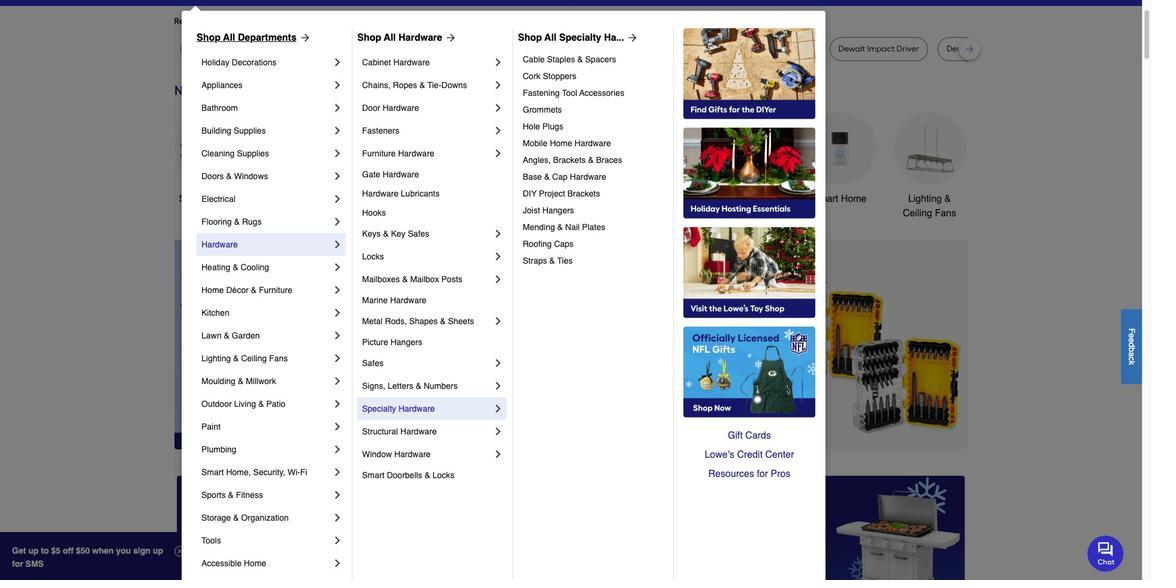 Task type: locate. For each thing, give the bounding box(es) containing it.
0 horizontal spatial outdoor
[[202, 400, 232, 409]]

2 driver from the left
[[789, 44, 811, 54]]

hardware up smart doorbells & locks
[[395, 450, 431, 460]]

signs, letters & numbers link
[[362, 375, 493, 398]]

& inside 'link'
[[228, 491, 234, 500]]

for down "get"
[[12, 560, 23, 569]]

mailboxes & mailbox posts link
[[362, 268, 493, 291]]

for
[[271, 16, 282, 26], [377, 16, 388, 26], [757, 469, 769, 480], [12, 560, 23, 569]]

None search field
[[447, 0, 774, 7]]

up right sign on the left bottom of the page
[[153, 547, 163, 556]]

1 vertical spatial locks
[[433, 471, 455, 481]]

arrow right image inside shop all specialty ha... link
[[625, 32, 639, 44]]

2 horizontal spatial impact
[[868, 44, 895, 54]]

0 vertical spatial lighting & ceiling fans
[[904, 194, 957, 219]]

to
[[41, 547, 49, 556]]

e up the b
[[1128, 338, 1137, 343]]

visit the lowe's toy shop. image
[[684, 227, 816, 319]]

1 set from the left
[[597, 44, 610, 54]]

3 shop from the left
[[518, 32, 542, 43]]

outdoor tools & equipment
[[626, 194, 695, 219]]

shop all departments
[[197, 32, 297, 43]]

brackets up joist hangers link
[[568, 189, 600, 199]]

chevron right image for paint
[[332, 421, 344, 433]]

credit
[[738, 450, 763, 461]]

arrow right image
[[297, 32, 311, 44], [946, 345, 958, 357]]

chevron right image for specialty hardware
[[493, 403, 505, 415]]

officially licensed n f l gifts. shop now. image
[[684, 327, 816, 418]]

scroll to item #2 image
[[646, 428, 674, 433]]

0 horizontal spatial you
[[283, 16, 298, 26]]

smart inside smart doorbells & locks link
[[362, 471, 385, 481]]

roofing caps
[[523, 239, 574, 249]]

marine
[[362, 296, 388, 305]]

outdoor tools & equipment link
[[624, 113, 696, 221]]

d
[[1128, 343, 1137, 348]]

1 horizontal spatial driver
[[789, 44, 811, 54]]

you up shop all hardware
[[390, 16, 404, 26]]

building
[[202, 126, 231, 136]]

driver
[[508, 44, 530, 54], [789, 44, 811, 54], [897, 44, 920, 54]]

smart inside smart home link
[[813, 194, 839, 205]]

3 bit from the left
[[586, 44, 595, 54]]

electrical link
[[202, 188, 332, 211]]

lighting inside lighting & ceiling fans
[[909, 194, 942, 205]]

up to 30 percent off select grills and accessories. image
[[716, 476, 966, 581]]

supplies
[[234, 126, 266, 136], [237, 149, 269, 158]]

straps & ties link
[[523, 253, 665, 269]]

hangers down kitchen faucets
[[543, 206, 574, 215]]

wi-
[[288, 468, 300, 478]]

chevron right image for cabinet hardware
[[493, 56, 505, 68]]

chevron right image
[[493, 56, 505, 68], [493, 102, 505, 114], [493, 125, 505, 137], [332, 148, 344, 160], [493, 148, 505, 160], [332, 193, 344, 205], [493, 228, 505, 240], [332, 239, 344, 251], [493, 251, 505, 263], [493, 274, 505, 286], [332, 307, 344, 319], [493, 316, 505, 328], [332, 330, 344, 342], [332, 353, 344, 365], [493, 358, 505, 370], [332, 376, 344, 388], [493, 403, 505, 415], [332, 421, 344, 433], [493, 426, 505, 438], [332, 444, 344, 456], [332, 490, 344, 502], [332, 512, 344, 524], [332, 535, 344, 547], [332, 558, 344, 570]]

0 vertical spatial tools link
[[354, 113, 426, 206]]

hardware down 'mailboxes & mailbox posts'
[[390, 296, 427, 305]]

1 drill from the left
[[344, 44, 358, 54]]

1 horizontal spatial furniture
[[362, 149, 396, 158]]

c
[[1128, 357, 1137, 361]]

mending & nail plates
[[523, 223, 606, 232]]

all for specialty
[[545, 32, 557, 43]]

0 vertical spatial lighting & ceiling fans link
[[894, 113, 966, 221]]

1 horizontal spatial specialty
[[560, 32, 602, 43]]

1 horizontal spatial fans
[[936, 208, 957, 219]]

storage & organization link
[[202, 507, 332, 530]]

0 vertical spatial kitchen
[[536, 194, 568, 205]]

furniture up gate
[[362, 149, 396, 158]]

all up cabinet hardware at the top of page
[[384, 32, 396, 43]]

doors & windows link
[[202, 165, 332, 188]]

2 arrow right image from the left
[[625, 32, 639, 44]]

cable
[[523, 55, 545, 64]]

arrow right image up cable staples & spacers link
[[625, 32, 639, 44]]

driver for impact driver bit
[[508, 44, 530, 54]]

0 horizontal spatial furniture
[[259, 286, 293, 295]]

marine hardware link
[[362, 291, 505, 310]]

arrow right image up cabinet hardware link
[[443, 32, 457, 44]]

dewalt for dewalt drill bit
[[315, 44, 342, 54]]

1 horizontal spatial hangers
[[543, 206, 574, 215]]

resources for pros
[[709, 469, 791, 480]]

0 horizontal spatial driver
[[508, 44, 530, 54]]

0 horizontal spatial shop
[[197, 32, 221, 43]]

drill for dewalt drill bit
[[344, 44, 358, 54]]

2 shop from the left
[[358, 32, 382, 43]]

0 horizontal spatial up
[[28, 547, 39, 556]]

2 bit from the left
[[532, 44, 542, 54]]

1 horizontal spatial outdoor
[[626, 194, 661, 205]]

kitchen for kitchen
[[202, 308, 230, 318]]

3 dewalt from the left
[[839, 44, 866, 54]]

hardware down the ropes
[[383, 103, 419, 113]]

specialty hardware
[[362, 404, 435, 414]]

3 driver from the left
[[897, 44, 920, 54]]

locks
[[362, 252, 384, 262], [433, 471, 455, 481]]

a
[[1128, 352, 1137, 357]]

0 horizontal spatial set
[[597, 44, 610, 54]]

1 vertical spatial lighting & ceiling fans link
[[202, 347, 332, 370]]

0 vertical spatial specialty
[[560, 32, 602, 43]]

hardware up chains, ropes & tie-downs
[[394, 58, 430, 67]]

accessories
[[580, 88, 625, 98]]

arrow right image for shop all specialty ha...
[[625, 32, 639, 44]]

0 vertical spatial furniture
[[362, 149, 396, 158]]

1 horizontal spatial set
[[1004, 44, 1016, 54]]

1 vertical spatial lighting & ceiling fans
[[202, 354, 288, 364]]

searches
[[234, 16, 269, 26]]

3 drill from the left
[[718, 44, 732, 54]]

chevron right image for locks
[[493, 251, 505, 263]]

1 vertical spatial outdoor
[[202, 400, 232, 409]]

1 vertical spatial arrow right image
[[946, 345, 958, 357]]

0 horizontal spatial hangers
[[391, 338, 423, 347]]

1 horizontal spatial tools link
[[354, 113, 426, 206]]

straps & ties
[[523, 256, 573, 266]]

4 dewalt from the left
[[947, 44, 974, 54]]

0 vertical spatial outdoor
[[626, 194, 661, 205]]

1 horizontal spatial arrow right image
[[946, 345, 958, 357]]

1 horizontal spatial you
[[390, 16, 404, 26]]

tools down storage
[[202, 536, 221, 546]]

chevron right image for smart home, security, wi-fi
[[332, 467, 344, 479]]

brackets down mobile home hardware at the top of the page
[[553, 155, 586, 165]]

1 bit from the left
[[360, 44, 370, 54]]

kitchen up the joist hangers
[[536, 194, 568, 205]]

gift cards
[[728, 431, 772, 442]]

locks down the 'keys'
[[362, 252, 384, 262]]

f e e d b a c k button
[[1122, 309, 1143, 384]]

lowe's credit center link
[[684, 446, 816, 465]]

tie-
[[428, 80, 442, 90]]

safes link
[[362, 352, 493, 375]]

0 horizontal spatial smart
[[202, 468, 224, 478]]

plumbing
[[202, 445, 237, 455]]

all up staples
[[545, 32, 557, 43]]

smart home, security, wi-fi link
[[202, 461, 332, 484]]

2 impact from the left
[[760, 44, 787, 54]]

shop all specialty ha...
[[518, 32, 625, 43]]

cooling
[[241, 263, 269, 272]]

chevron right image for lighting & ceiling fans
[[332, 353, 344, 365]]

0 horizontal spatial locks
[[362, 252, 384, 262]]

2 dewalt from the left
[[689, 44, 716, 54]]

smart for smart home, security, wi-fi
[[202, 468, 224, 478]]

drill for dewalt drill bit set
[[976, 44, 990, 54]]

0 horizontal spatial kitchen
[[202, 308, 230, 318]]

0 vertical spatial lighting
[[909, 194, 942, 205]]

accessible home link
[[202, 553, 332, 575]]

outdoor
[[626, 194, 661, 205], [202, 400, 232, 409]]

hangers for joist hangers
[[543, 206, 574, 215]]

& inside lighting & ceiling fans
[[945, 194, 952, 205]]

0 horizontal spatial lighting
[[202, 354, 231, 364]]

all right shop
[[204, 194, 214, 205]]

1 horizontal spatial bathroom
[[729, 194, 771, 205]]

center
[[766, 450, 795, 461]]

1 horizontal spatial arrow right image
[[625, 32, 639, 44]]

hardware
[[399, 32, 443, 43], [394, 58, 430, 67], [383, 103, 419, 113], [575, 139, 611, 148], [398, 149, 435, 158], [383, 170, 419, 179], [570, 172, 607, 182], [362, 189, 399, 199], [202, 240, 238, 250], [390, 296, 427, 305], [399, 404, 435, 414], [401, 427, 437, 437], [395, 450, 431, 460]]

1 shop from the left
[[197, 32, 221, 43]]

0 horizontal spatial lighting & ceiling fans link
[[202, 347, 332, 370]]

sports & fitness link
[[202, 484, 332, 507]]

2 horizontal spatial driver
[[897, 44, 920, 54]]

gift
[[728, 431, 743, 442]]

impact for impact driver
[[760, 44, 787, 54]]

dewalt for dewalt impact driver
[[839, 44, 866, 54]]

chevron right image for door hardware
[[493, 102, 505, 114]]

shop all deals link
[[174, 113, 246, 206]]

chevron right image for safes
[[493, 358, 505, 370]]

chevron right image for appliances
[[332, 79, 344, 91]]

chevron right image for kitchen
[[332, 307, 344, 319]]

1 horizontal spatial lighting & ceiling fans
[[904, 194, 957, 219]]

lawn
[[202, 331, 222, 341]]

tools up hooks
[[379, 194, 401, 205]]

chevron right image for outdoor living & patio
[[332, 398, 344, 410]]

outdoor down moulding
[[202, 400, 232, 409]]

0 vertical spatial fans
[[936, 208, 957, 219]]

organization
[[241, 514, 289, 523]]

0 horizontal spatial safes
[[362, 359, 384, 368]]

1 vertical spatial tools link
[[202, 530, 332, 553]]

0 vertical spatial locks
[[362, 252, 384, 262]]

1 vertical spatial ceiling
[[241, 354, 267, 364]]

shop all specialty ha... link
[[518, 31, 639, 45]]

shop for shop all specialty ha...
[[518, 32, 542, 43]]

off
[[63, 547, 74, 556]]

dewalt drill bit set
[[947, 44, 1016, 54]]

1 horizontal spatial locks
[[433, 471, 455, 481]]

chevron right image for window hardware
[[493, 449, 505, 461]]

arrow right image inside shop all hardware link
[[443, 32, 457, 44]]

more suggestions for you
[[307, 16, 404, 26]]

1 vertical spatial supplies
[[237, 149, 269, 158]]

2 horizontal spatial smart
[[813, 194, 839, 205]]

new deals every day during 25 days of deals image
[[174, 80, 969, 101]]

home for mobile
[[550, 139, 573, 148]]

stoppers
[[543, 71, 577, 81]]

metal rods, shapes & sheets
[[362, 317, 474, 326]]

tools inside outdoor tools & equipment
[[663, 194, 685, 205]]

smart for smart home
[[813, 194, 839, 205]]

1 horizontal spatial ceiling
[[904, 208, 933, 219]]

shop these last-minute gifts. $99 or less. quantities are limited and won't last. image
[[174, 240, 368, 450]]

lubricants
[[401, 189, 440, 199]]

arrow right image
[[443, 32, 457, 44], [625, 32, 639, 44]]

you
[[283, 16, 298, 26], [390, 16, 404, 26]]

all for departments
[[223, 32, 235, 43]]

storage
[[202, 514, 231, 523]]

hangers down rods,
[[391, 338, 423, 347]]

chevron right image for cleaning supplies
[[332, 148, 344, 160]]

drill
[[344, 44, 358, 54], [569, 44, 584, 54], [718, 44, 732, 54], [976, 44, 990, 54]]

1 horizontal spatial up
[[153, 547, 163, 556]]

structural hardware link
[[362, 421, 493, 443]]

shop up "cable"
[[518, 32, 542, 43]]

1 horizontal spatial lighting & ceiling fans link
[[894, 113, 966, 221]]

chevron right image for doors & windows
[[332, 170, 344, 182]]

cork
[[523, 71, 541, 81]]

chevron right image for furniture hardware
[[493, 148, 505, 160]]

0 horizontal spatial lighting & ceiling fans
[[202, 354, 288, 364]]

sms
[[26, 560, 44, 569]]

impact driver bit
[[478, 44, 542, 54]]

1 vertical spatial furniture
[[259, 286, 293, 295]]

1 vertical spatial lighting
[[202, 354, 231, 364]]

0 vertical spatial hangers
[[543, 206, 574, 215]]

2 set from the left
[[1004, 44, 1016, 54]]

0 vertical spatial ceiling
[[904, 208, 933, 219]]

1 you from the left
[[283, 16, 298, 26]]

arrow right image for shop all hardware
[[443, 32, 457, 44]]

chevron right image for fasteners
[[493, 125, 505, 137]]

e
[[1128, 334, 1137, 338], [1128, 338, 1137, 343]]

0 vertical spatial bathroom
[[202, 103, 238, 113]]

0 vertical spatial safes
[[408, 229, 430, 239]]

hardware down signs, letters & numbers
[[399, 404, 435, 414]]

1 vertical spatial hangers
[[391, 338, 423, 347]]

up left to
[[28, 547, 39, 556]]

4 bit from the left
[[992, 44, 1002, 54]]

1 arrow right image from the left
[[443, 32, 457, 44]]

0 horizontal spatial arrow right image
[[297, 32, 311, 44]]

supplies up cleaning supplies
[[234, 126, 266, 136]]

chevron right image for structural hardware
[[493, 426, 505, 438]]

1 horizontal spatial smart
[[362, 471, 385, 481]]

all down recommended searches for you
[[223, 32, 235, 43]]

& inside outdoor tools & equipment
[[688, 194, 695, 205]]

0 horizontal spatial arrow right image
[[443, 32, 457, 44]]

roofing
[[523, 239, 552, 249]]

outdoor inside outdoor living & patio link
[[202, 400, 232, 409]]

dewalt drill
[[689, 44, 732, 54]]

0 horizontal spatial impact
[[478, 44, 506, 54]]

hangers
[[543, 206, 574, 215], [391, 338, 423, 347]]

outdoor up equipment
[[626, 194, 661, 205]]

supplies up windows
[[237, 149, 269, 158]]

tools up equipment
[[663, 194, 685, 205]]

1 dewalt from the left
[[315, 44, 342, 54]]

hardware up hardware lubricants
[[383, 170, 419, 179]]

2 you from the left
[[390, 16, 404, 26]]

shop down "more suggestions for you" link on the left of the page
[[358, 32, 382, 43]]

mobile home hardware link
[[523, 135, 665, 152]]

get up to 2 free select tools or batteries when you buy 1 with select purchases. image
[[177, 476, 427, 581]]

smart inside smart home, security, wi-fi "link"
[[202, 468, 224, 478]]

1 horizontal spatial lighting
[[909, 194, 942, 205]]

hardware up cabinet hardware link
[[399, 32, 443, 43]]

chevron right image for chains, ropes & tie-downs
[[493, 79, 505, 91]]

1 horizontal spatial bathroom link
[[714, 113, 786, 206]]

all for hardware
[[384, 32, 396, 43]]

0 vertical spatial brackets
[[553, 155, 586, 165]]

2 horizontal spatial tools
[[663, 194, 685, 205]]

suggestions
[[329, 16, 376, 26]]

furniture up "kitchen" link on the left bottom of page
[[259, 286, 293, 295]]

specialty up structural
[[362, 404, 396, 414]]

arrow left image
[[397, 345, 409, 357]]

specialty up drill bit set at the top of page
[[560, 32, 602, 43]]

1 impact from the left
[[478, 44, 506, 54]]

2 horizontal spatial shop
[[518, 32, 542, 43]]

0 vertical spatial supplies
[[234, 126, 266, 136]]

e up d on the right of the page
[[1128, 334, 1137, 338]]

chevron right image for plumbing
[[332, 444, 344, 456]]

ceiling inside lighting & ceiling fans
[[904, 208, 933, 219]]

numbers
[[424, 382, 458, 391]]

1 horizontal spatial tools
[[379, 194, 401, 205]]

outdoor inside outdoor tools & equipment
[[626, 194, 661, 205]]

1 horizontal spatial kitchen
[[536, 194, 568, 205]]

chevron right image
[[332, 56, 344, 68], [332, 79, 344, 91], [493, 79, 505, 91], [332, 102, 344, 114], [332, 125, 344, 137], [332, 170, 344, 182], [332, 216, 344, 228], [332, 262, 344, 274], [332, 284, 344, 296], [493, 380, 505, 392], [332, 398, 344, 410], [493, 449, 505, 461], [332, 467, 344, 479]]

safes down picture
[[362, 359, 384, 368]]

window
[[362, 450, 392, 460]]

outdoor living & patio link
[[202, 393, 332, 416]]

dewalt for dewalt drill bit set
[[947, 44, 974, 54]]

0 horizontal spatial fans
[[269, 354, 288, 364]]

f e e d b a c k
[[1128, 328, 1137, 365]]

fans
[[936, 208, 957, 219], [269, 354, 288, 364]]

up to 50 percent off select tools and accessories. image
[[387, 240, 969, 450]]

kitchen up lawn
[[202, 308, 230, 318]]

signs, letters & numbers
[[362, 382, 458, 391]]

4 drill from the left
[[976, 44, 990, 54]]

you left 'more'
[[283, 16, 298, 26]]

1 vertical spatial kitchen
[[202, 308, 230, 318]]

1 horizontal spatial shop
[[358, 32, 382, 43]]

home for accessible
[[244, 559, 266, 569]]

shop all hardware
[[358, 32, 443, 43]]

kitchen
[[536, 194, 568, 205], [202, 308, 230, 318]]

diy project brackets link
[[523, 185, 665, 202]]

shop for shop all departments
[[197, 32, 221, 43]]

supplies for building supplies
[[234, 126, 266, 136]]

1 driver from the left
[[508, 44, 530, 54]]

get up to $5 off $50 when you sign up for sms
[[12, 547, 163, 569]]

fasteners link
[[362, 119, 493, 142]]

locks down window hardware link
[[433, 471, 455, 481]]

scroll to item #3 element
[[674, 427, 706, 434]]

0 vertical spatial arrow right image
[[297, 32, 311, 44]]

doors
[[202, 172, 224, 181]]

0 horizontal spatial specialty
[[362, 404, 396, 414]]

shop down "recommended"
[[197, 32, 221, 43]]

safes right key
[[408, 229, 430, 239]]

1 horizontal spatial impact
[[760, 44, 787, 54]]

safes
[[408, 229, 430, 239], [362, 359, 384, 368]]

accessible
[[202, 559, 242, 569]]



Task type: describe. For each thing, give the bounding box(es) containing it.
recommended searches for you
[[174, 16, 298, 26]]

for left pros
[[757, 469, 769, 480]]

chevron right image for holiday decorations
[[332, 56, 344, 68]]

chevron right image for accessible home
[[332, 558, 344, 570]]

locks link
[[362, 245, 493, 268]]

lowe's credit center
[[705, 450, 795, 461]]

0 horizontal spatial ceiling
[[241, 354, 267, 364]]

scroll to item #4 image
[[706, 428, 734, 433]]

for inside get up to $5 off $50 when you sign up for sms
[[12, 560, 23, 569]]

holiday hosting essentials. image
[[684, 128, 816, 219]]

you for recommended searches for you
[[283, 16, 298, 26]]

windows
[[234, 172, 268, 181]]

1 vertical spatial fans
[[269, 354, 288, 364]]

2 up from the left
[[153, 547, 163, 556]]

angles, brackets & braces
[[523, 155, 623, 165]]

2 e from the top
[[1128, 338, 1137, 343]]

0 horizontal spatial bathroom
[[202, 103, 238, 113]]

structural hardware
[[362, 427, 437, 437]]

plugs
[[543, 122, 564, 131]]

diy project brackets
[[523, 189, 600, 199]]

smart home, security, wi-fi
[[202, 468, 307, 478]]

cleaning supplies link
[[202, 142, 332, 165]]

supplies for cleaning supplies
[[237, 149, 269, 158]]

doors & windows
[[202, 172, 268, 181]]

chevron right image for metal rods, shapes & sheets
[[493, 316, 505, 328]]

impact for impact driver bit
[[478, 44, 506, 54]]

recommended searches for you heading
[[174, 16, 969, 28]]

home for smart
[[842, 194, 867, 205]]

$50
[[76, 547, 90, 556]]

paint link
[[202, 416, 332, 439]]

find gifts for the diyer. image
[[684, 28, 816, 119]]

chevron right image for tools
[[332, 535, 344, 547]]

departments
[[238, 32, 297, 43]]

chevron right image for signs, letters & numbers
[[493, 380, 505, 392]]

cabinet hardware link
[[362, 51, 493, 74]]

hardware up hooks
[[362, 189, 399, 199]]

1 vertical spatial brackets
[[568, 189, 600, 199]]

base
[[523, 172, 542, 182]]

flooring & rugs link
[[202, 211, 332, 233]]

driver for impact driver
[[789, 44, 811, 54]]

smart doorbells & locks
[[362, 471, 455, 481]]

smart home
[[813, 194, 867, 205]]

chevron right image for building supplies
[[332, 125, 344, 137]]

scroll to item #5 image
[[734, 428, 763, 433]]

1 e from the top
[[1128, 334, 1137, 338]]

sports
[[202, 491, 226, 500]]

1 up from the left
[[28, 547, 39, 556]]

grommets
[[523, 105, 562, 115]]

mending & nail plates link
[[523, 219, 665, 236]]

chevron right image for moulding & millwork
[[332, 376, 344, 388]]

chevron right image for flooring & rugs
[[332, 216, 344, 228]]

moulding & millwork
[[202, 377, 276, 386]]

chevron right image for hardware
[[332, 239, 344, 251]]

roofing caps link
[[523, 236, 665, 253]]

storage & organization
[[202, 514, 289, 523]]

bit for dewalt drill bit
[[360, 44, 370, 54]]

chevron right image for home décor & furniture
[[332, 284, 344, 296]]

hardware down the angles, brackets & braces link
[[570, 172, 607, 182]]

outdoor living & patio
[[202, 400, 286, 409]]

kitchen link
[[202, 302, 332, 325]]

gate
[[362, 170, 381, 179]]

moulding & millwork link
[[202, 370, 332, 393]]

0 horizontal spatial tools
[[202, 536, 221, 546]]

diy
[[523, 189, 537, 199]]

window hardware
[[362, 450, 431, 460]]

base & cap hardware link
[[523, 169, 665, 185]]

chains, ropes & tie-downs
[[362, 80, 467, 90]]

1 horizontal spatial safes
[[408, 229, 430, 239]]

for up shop all hardware
[[377, 16, 388, 26]]

metal rods, shapes & sheets link
[[362, 310, 493, 333]]

appliances link
[[202, 74, 332, 97]]

smart home link
[[804, 113, 876, 206]]

metal
[[362, 317, 383, 326]]

plumbing link
[[202, 439, 332, 461]]

joist hangers link
[[523, 202, 665, 219]]

angles,
[[523, 155, 551, 165]]

hardware down the hole plugs link
[[575, 139, 611, 148]]

mobile
[[523, 139, 548, 148]]

deals
[[217, 194, 241, 205]]

structural
[[362, 427, 398, 437]]

patio
[[266, 400, 286, 409]]

caps
[[554, 239, 574, 249]]

0 horizontal spatial tools link
[[202, 530, 332, 553]]

kitchen faucets
[[536, 194, 605, 205]]

chevron right image for storage & organization
[[332, 512, 344, 524]]

door hardware
[[362, 103, 419, 113]]

bit for dewalt drill bit set
[[992, 44, 1002, 54]]

heating
[[202, 263, 231, 272]]

décor
[[226, 286, 249, 295]]

f
[[1128, 328, 1137, 334]]

hangers for picture hangers
[[391, 338, 423, 347]]

for up departments
[[271, 16, 282, 26]]

chevron right image for lawn & garden
[[332, 330, 344, 342]]

gate hardware
[[362, 170, 419, 179]]

fi
[[300, 468, 307, 478]]

1 vertical spatial bathroom
[[729, 194, 771, 205]]

fans inside lighting & ceiling fans
[[936, 208, 957, 219]]

angles, brackets & braces link
[[523, 152, 665, 169]]

marine hardware
[[362, 296, 427, 305]]

outdoor for outdoor tools & equipment
[[626, 194, 661, 205]]

arrow right image inside shop all departments link
[[297, 32, 311, 44]]

millwork
[[246, 377, 276, 386]]

hardware down fasteners link
[[398, 149, 435, 158]]

chevron right image for bathroom
[[332, 102, 344, 114]]

hardware down the specialty hardware link
[[401, 427, 437, 437]]

cabinet hardware
[[362, 58, 430, 67]]

recommended
[[174, 16, 232, 26]]

kitchen faucets link
[[534, 113, 606, 206]]

hardware down flooring
[[202, 240, 238, 250]]

all for deals
[[204, 194, 214, 205]]

appliances
[[202, 80, 243, 90]]

cap
[[553, 172, 568, 182]]

outdoor for outdoor living & patio
[[202, 400, 232, 409]]

dewalt impact driver
[[839, 44, 920, 54]]

drill for dewalt drill
[[718, 44, 732, 54]]

fastening tool accessories
[[523, 88, 625, 98]]

fastening tool accessories link
[[523, 85, 665, 101]]

chevron right image for sports & fitness
[[332, 490, 344, 502]]

ties
[[558, 256, 573, 266]]

chevron right image for mailboxes & mailbox posts
[[493, 274, 505, 286]]

dewalt drill bit
[[315, 44, 370, 54]]

picture hangers link
[[362, 333, 505, 352]]

chevron right image for keys & key safes
[[493, 228, 505, 240]]

chains, ropes & tie-downs link
[[362, 74, 493, 97]]

chevron right image for electrical
[[332, 193, 344, 205]]

shapes
[[409, 317, 438, 326]]

moulding
[[202, 377, 236, 386]]

signs,
[[362, 382, 386, 391]]

spacers
[[586, 55, 617, 64]]

resources
[[709, 469, 755, 480]]

shop all hardware link
[[358, 31, 457, 45]]

you for more suggestions for you
[[390, 16, 404, 26]]

chevron right image for heating & cooling
[[332, 262, 344, 274]]

furniture hardware
[[362, 149, 435, 158]]

shop for shop all hardware
[[358, 32, 382, 43]]

3 impact from the left
[[868, 44, 895, 54]]

smart for smart doorbells & locks
[[362, 471, 385, 481]]

kitchen for kitchen faucets
[[536, 194, 568, 205]]

joist hangers
[[523, 206, 574, 215]]

dewalt for dewalt drill
[[689, 44, 716, 54]]

2 drill from the left
[[569, 44, 584, 54]]

cabinet
[[362, 58, 391, 67]]

hole plugs
[[523, 122, 564, 131]]

chat invite button image
[[1088, 535, 1125, 572]]

bit for impact driver bit
[[532, 44, 542, 54]]

up to 35 percent off select small appliances. image
[[446, 476, 697, 581]]

ropes
[[393, 80, 417, 90]]

0 horizontal spatial bathroom link
[[202, 97, 332, 119]]

1 vertical spatial specialty
[[362, 404, 396, 414]]

1 vertical spatial safes
[[362, 359, 384, 368]]

cleaning
[[202, 149, 235, 158]]

nail
[[566, 223, 580, 232]]

keys & key safes
[[362, 229, 430, 239]]



Task type: vqa. For each thing, say whether or not it's contained in the screenshot.
mending & nail plates link
yes



